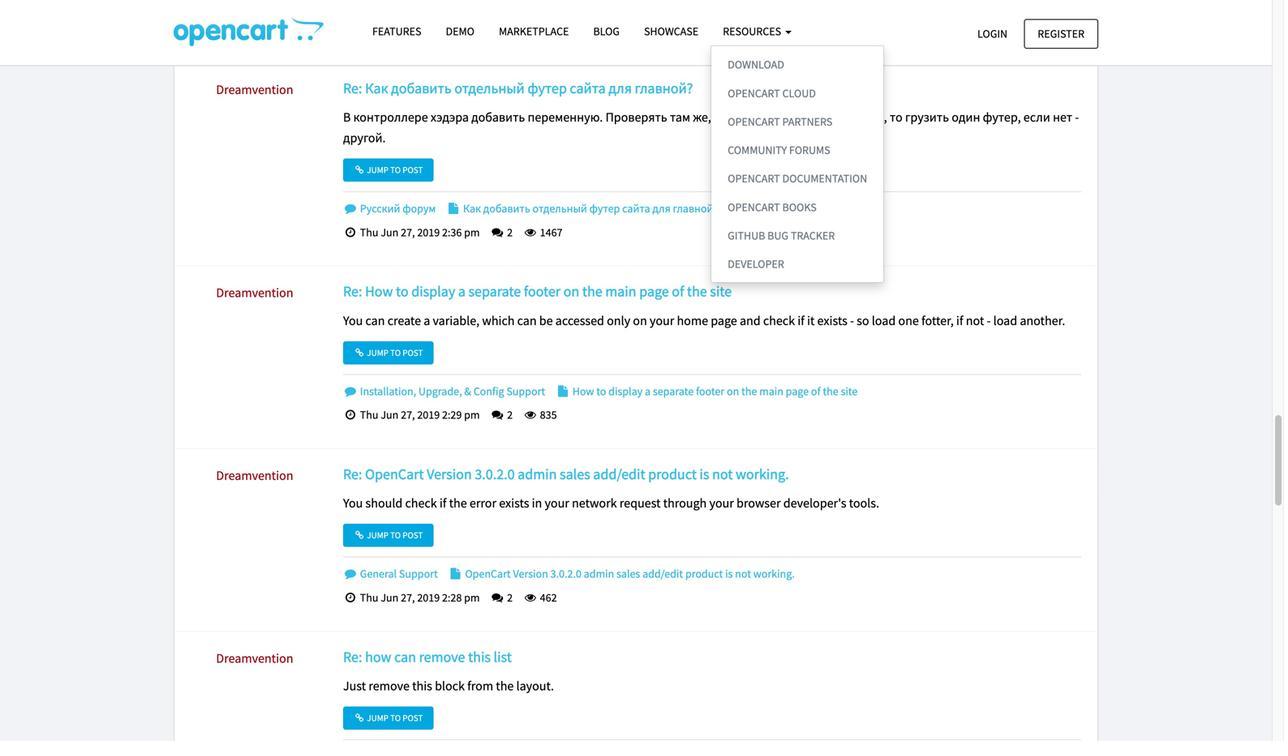 Task type: describe. For each thing, give the bounding box(es) containing it.
0 vertical spatial add/edit
[[593, 465, 645, 484]]

a for you
[[424, 313, 430, 329]]

cloud
[[783, 86, 816, 100]]

0 vertical spatial отдельный
[[455, 79, 525, 97]]

clock o image
[[343, 227, 358, 238]]

to for re: opencart version 3.0.2.0 admin sales add/edit product is not working.
[[390, 530, 401, 541]]

from
[[467, 678, 493, 694]]

how to display a separate footer on the main page of the site
[[570, 384, 858, 399]]

another.
[[1020, 313, 1065, 329]]

урл
[[743, 109, 763, 125]]

1 horizontal spatial admin
[[584, 567, 614, 581]]

1 load from the left
[[872, 313, 896, 329]]

thu for how
[[360, 408, 379, 422]]

1 vertical spatial how
[[573, 384, 594, 399]]

accessed
[[556, 313, 604, 329]]

футер,
[[983, 109, 1021, 125]]

1 27, from the top
[[401, 22, 415, 36]]

jun for opencart
[[381, 591, 399, 605]]

же,
[[693, 109, 711, 125]]

re: opencart version 3.0.2.0 admin sales add/edit product is not working.
[[343, 465, 789, 484]]

download link
[[712, 50, 884, 79]]

tools.
[[849, 495, 879, 512]]

русский
[[360, 201, 400, 216]]

thu jun 27, 2019 2:28 pm
[[358, 591, 480, 605]]

0 vertical spatial working.
[[736, 465, 789, 484]]

1 horizontal spatial футер
[[590, 201, 620, 216]]

0 horizontal spatial version
[[427, 465, 472, 484]]

0 horizontal spatial this
[[412, 678, 432, 694]]

chain image for как
[[354, 166, 365, 175]]

dreamvention link for re: how can remove this list
[[216, 651, 293, 667]]

1 horizontal spatial display
[[609, 384, 643, 399]]

comment image for re: как добавить отдельный футер сайта для главной?
[[343, 203, 358, 214]]

github
[[728, 228, 765, 243]]

добавить inside the в контроллере хэдэра добавить переменную. проверять там же, если урл домашней страницы, то грузить один футер, если нет - другой.
[[471, 109, 525, 125]]

0 vertical spatial on
[[564, 283, 580, 301]]

community forums link
[[712, 136, 884, 164]]

file image for version
[[448, 569, 463, 580]]

контроллере
[[353, 109, 428, 125]]

marketplace link
[[487, 17, 581, 46]]

в контроллере хэдэра добавить переменную. проверять там же, если урл домашней страницы, то грузить один футер, если нет - другой.
[[343, 109, 1079, 146]]

0 horizontal spatial сайта
[[570, 79, 606, 97]]

1 horizontal spatial -
[[987, 313, 991, 329]]

0 vertical spatial sales
[[560, 465, 590, 484]]

2:29
[[442, 408, 462, 422]]

replies image for a
[[490, 409, 505, 421]]

0 vertical spatial this
[[468, 648, 491, 666]]

2 load from the left
[[994, 313, 1018, 329]]

0 horizontal spatial separate
[[469, 283, 521, 301]]

как добавить отдельный футер сайта для главной? link
[[446, 201, 718, 216]]

1 horizontal spatial support
[[507, 384, 545, 399]]

0 vertical spatial not
[[966, 313, 984, 329]]

переменную.
[[528, 109, 603, 125]]

opencart cloud
[[728, 86, 816, 100]]

thu jun 27, 2019 2:36 pm
[[358, 225, 480, 240]]

0 vertical spatial product
[[648, 465, 697, 484]]

jump to post link for how
[[343, 707, 434, 730]]

27, for добавить
[[401, 225, 415, 240]]

1 horizontal spatial footer
[[696, 384, 725, 399]]

opencart up should
[[365, 465, 424, 484]]

689
[[538, 22, 557, 36]]

dreamvention link for re: how to display a separate footer on the main page of the site
[[216, 285, 293, 301]]

just
[[343, 678, 366, 694]]

general support
[[358, 567, 438, 581]]

2 for футер
[[505, 225, 513, 240]]

replies image for футер
[[490, 227, 505, 238]]

installation,
[[360, 384, 416, 399]]

0 horizontal spatial check
[[405, 495, 437, 512]]

opencart documentation link
[[712, 164, 884, 193]]

showcase link
[[632, 17, 711, 46]]

showcase
[[644, 24, 699, 39]]

browser
[[737, 495, 781, 512]]

comment image for re: opencart version 3.0.2.0 admin sales add/edit product is not working.
[[343, 569, 358, 580]]

1 horizontal spatial version
[[513, 567, 548, 581]]

грузить
[[905, 109, 949, 125]]

1 vertical spatial page
[[711, 313, 737, 329]]

variable,
[[433, 313, 480, 329]]

opencart partners
[[728, 114, 833, 129]]

developer
[[728, 257, 784, 271]]

1 horizontal spatial exists
[[817, 313, 848, 329]]

1 vertical spatial is
[[725, 567, 733, 581]]

dreamvention for re: opencart version 3.0.2.0 admin sales add/edit product is not working.
[[216, 468, 293, 484]]

error
[[470, 495, 497, 512]]

27, for to
[[401, 408, 415, 422]]

and
[[740, 313, 761, 329]]

opencart version 3.0.2.0 admin sales add/edit product is not working. link
[[448, 567, 795, 581]]

developer link
[[712, 250, 884, 278]]

jun for как
[[381, 225, 399, 240]]

- inside the в контроллере хэдэра добавить переменную. проверять там же, если урл домашней страницы, то грузить один футер, если нет - другой.
[[1075, 109, 1079, 125]]

домашней
[[766, 109, 826, 125]]

chain image for opencart
[[354, 531, 365, 540]]

post for to
[[403, 347, 423, 359]]

0 horizontal spatial admin
[[518, 465, 557, 484]]

0 horizontal spatial remove
[[369, 678, 410, 694]]

1 vertical spatial для
[[653, 201, 671, 216]]

you should check if the error exists in your network request through your browser developer's tools.
[[343, 495, 879, 512]]

request
[[620, 495, 661, 512]]

0 vertical spatial display
[[412, 283, 455, 301]]

1 horizontal spatial if
[[798, 313, 805, 329]]

1 vertical spatial как
[[463, 201, 481, 216]]

github bug tracker
[[728, 228, 835, 243]]

create
[[388, 313, 421, 329]]

jump to post link for how
[[343, 342, 434, 365]]

tracker
[[791, 228, 835, 243]]

2 vertical spatial добавить
[[483, 201, 530, 216]]

то
[[890, 109, 903, 125]]

2 horizontal spatial your
[[709, 495, 734, 512]]

другой.
[[343, 130, 386, 146]]

opencart for opencart documentation
[[728, 171, 780, 186]]

only
[[607, 313, 631, 329]]

views image for separate
[[523, 409, 538, 421]]

2 for admin
[[505, 591, 513, 605]]

login link
[[964, 19, 1022, 49]]

resources
[[723, 24, 784, 39]]

1467
[[538, 225, 563, 240]]

you for re: opencart version 3.0.2.0 admin sales add/edit product is not working.
[[343, 495, 363, 512]]

replies image for admin
[[490, 592, 505, 604]]

0 vertical spatial how
[[365, 283, 393, 301]]

through
[[663, 495, 707, 512]]

post for добавить
[[403, 164, 423, 176]]

fotter,
[[922, 313, 954, 329]]

list
[[494, 648, 512, 666]]

clock o image for re: opencart version 3.0.2.0 admin sales add/edit product is not working.
[[343, 592, 358, 604]]

1 horizontal spatial a
[[458, 283, 466, 301]]

1 vertical spatial site
[[841, 384, 858, 399]]

a for how
[[645, 384, 651, 399]]

2 for a
[[505, 408, 513, 422]]

как добавить отдельный футер сайта для главной?
[[461, 201, 718, 216]]

0 horizontal spatial как
[[365, 79, 388, 97]]

to for re: как добавить отдельный футер сайта для главной?
[[390, 164, 401, 176]]

blog link
[[581, 17, 632, 46]]

developer's
[[784, 495, 847, 512]]

&
[[464, 384, 471, 399]]

1 vertical spatial product
[[685, 567, 723, 581]]

1 pm from the top
[[464, 22, 480, 36]]

1 vertical spatial 3.0.2.0
[[551, 567, 582, 581]]

0 horizontal spatial if
[[440, 495, 447, 512]]

0 horizontal spatial support
[[399, 567, 438, 581]]

just remove this block from the layout.
[[343, 678, 554, 694]]

general support link
[[343, 567, 438, 581]]

network
[[572, 495, 617, 512]]

you can create a variable, which can be accessed only on your home page and check if it exists - so load one fotter, if not - load another.
[[343, 313, 1065, 329]]

documentation
[[783, 171, 867, 186]]

comment image
[[343, 386, 358, 397]]

opencart books
[[728, 200, 817, 214]]

post for can
[[403, 713, 423, 724]]

0 horizontal spatial site
[[710, 283, 732, 301]]

проверять
[[606, 109, 667, 125]]

1 vertical spatial separate
[[653, 384, 694, 399]]

462
[[538, 591, 557, 605]]

1 horizontal spatial main
[[759, 384, 784, 399]]

1 vertical spatial главной?
[[673, 201, 718, 216]]

re: how can remove this list link
[[343, 648, 512, 666]]

chain image for how
[[354, 348, 365, 357]]

русский форум
[[358, 201, 436, 216]]

1 если from the left
[[714, 109, 741, 125]]

re: как добавить отдельный футер сайта для главной? link
[[343, 79, 693, 97]]

0 vertical spatial главной?
[[635, 79, 693, 97]]

835
[[538, 408, 557, 422]]

2 horizontal spatial if
[[956, 313, 963, 329]]

re: how to display a separate footer on the main page of the site link
[[343, 283, 732, 301]]

0 horizontal spatial of
[[672, 283, 684, 301]]

re: how can remove this list
[[343, 648, 512, 666]]

jump to post for как
[[365, 164, 423, 176]]

layout.
[[516, 678, 554, 694]]

installation, upgrade, & config support
[[358, 384, 545, 399]]

1 vertical spatial отдельный
[[533, 201, 587, 216]]

один
[[952, 109, 980, 125]]

1 horizontal spatial check
[[763, 313, 795, 329]]

jump to post for how
[[365, 713, 423, 724]]

dreamvention for re: how can remove this list
[[216, 651, 293, 667]]

1 horizontal spatial your
[[650, 313, 674, 329]]

2019 for to
[[417, 408, 440, 422]]

community
[[728, 143, 787, 157]]

pm for display
[[464, 408, 480, 422]]



Task type: locate. For each thing, give the bounding box(es) containing it.
check right should
[[405, 495, 437, 512]]

2:36
[[442, 225, 462, 240]]

1 horizontal spatial remove
[[419, 648, 465, 666]]

0 horizontal spatial how
[[365, 283, 393, 301]]

views image
[[523, 23, 538, 35], [523, 227, 538, 238], [523, 409, 538, 421], [523, 592, 538, 604]]

3 views image from the top
[[523, 409, 538, 421]]

forums
[[789, 143, 831, 157]]

you for re: how to display a separate footer on the main page of the site
[[343, 313, 363, 329]]

jump up installation,
[[367, 347, 389, 359]]

2 views image from the top
[[523, 227, 538, 238]]

on up accessed
[[564, 283, 580, 301]]

bug
[[768, 228, 789, 243]]

dreamvention link for re: как добавить отдельный футер сайта для главной?
[[216, 81, 293, 98]]

4 jump from the top
[[367, 713, 389, 724]]

4 thu from the top
[[360, 591, 379, 605]]

display right file image
[[609, 384, 643, 399]]

can
[[366, 313, 385, 329], [517, 313, 537, 329], [394, 648, 416, 666]]

2 jump from the top
[[367, 347, 389, 359]]

main up only
[[605, 283, 637, 301]]

1 you from the top
[[343, 313, 363, 329]]

1 horizontal spatial of
[[811, 384, 821, 399]]

1
[[505, 22, 513, 36]]

register link
[[1024, 19, 1099, 49]]

jump
[[367, 164, 389, 176], [367, 347, 389, 359], [367, 530, 389, 541], [367, 713, 389, 724]]

1 vertical spatial сайта
[[622, 201, 650, 216]]

2 2019 from the top
[[417, 225, 440, 240]]

to down should
[[390, 530, 401, 541]]

jun down installation,
[[381, 408, 399, 422]]

re: for re: как добавить отдельный футер сайта для главной?
[[343, 79, 362, 97]]

views image up re: opencart version 3.0.2.0 admin sales add/edit product is not working.
[[523, 409, 538, 421]]

version
[[427, 465, 472, 484], [513, 567, 548, 581]]

1 2 from the top
[[505, 225, 513, 240]]

how
[[365, 648, 391, 666]]

0 horizontal spatial -
[[850, 313, 854, 329]]

footer up 'be'
[[524, 283, 561, 301]]

chain image for how
[[354, 714, 365, 723]]

0 horizontal spatial is
[[700, 465, 709, 484]]

on
[[564, 283, 580, 301], [633, 313, 647, 329], [727, 384, 739, 399]]

1 comment image from the top
[[343, 203, 358, 214]]

1 horizontal spatial 3.0.2.0
[[551, 567, 582, 581]]

1 vertical spatial admin
[[584, 567, 614, 581]]

2 chain image from the top
[[354, 348, 365, 357]]

your right through
[[709, 495, 734, 512]]

admin
[[518, 465, 557, 484], [584, 567, 614, 581]]

is
[[700, 465, 709, 484], [725, 567, 733, 581]]

block
[[435, 678, 465, 694]]

can left create
[[366, 313, 385, 329]]

page left the and at top right
[[711, 313, 737, 329]]

0 vertical spatial для
[[609, 79, 632, 97]]

re: for re: how can remove this list
[[343, 648, 362, 666]]

2019
[[417, 22, 440, 36], [417, 225, 440, 240], [417, 408, 440, 422], [417, 591, 440, 605]]

0 vertical spatial of
[[672, 283, 684, 301]]

2 dreamvention from the top
[[216, 285, 293, 301]]

2 vertical spatial 2
[[505, 591, 513, 605]]

0 horizontal spatial если
[[714, 109, 741, 125]]

check
[[763, 313, 795, 329], [405, 495, 437, 512]]

support
[[507, 384, 545, 399], [399, 567, 438, 581]]

clock o image
[[343, 409, 358, 421], [343, 592, 358, 604]]

2 clock o image from the top
[[343, 592, 358, 604]]

sales
[[560, 465, 590, 484], [617, 567, 640, 581]]

2 vertical spatial page
[[786, 384, 809, 399]]

replies image right 2:36
[[490, 227, 505, 238]]

2 если from the left
[[1024, 109, 1050, 125]]

1 replies image from the top
[[490, 227, 505, 238]]

2:37
[[442, 22, 462, 36]]

replies image right 2:28
[[490, 592, 505, 604]]

your left home
[[650, 313, 674, 329]]

opencart for opencart version 3.0.2.0 admin sales add/edit product is not working.
[[465, 567, 511, 581]]

opencart for opencart cloud
[[728, 86, 780, 100]]

jump to post for opencart
[[365, 530, 423, 541]]

opencart down error
[[465, 567, 511, 581]]

0 vertical spatial is
[[700, 465, 709, 484]]

1 views image from the top
[[523, 23, 538, 35]]

2019 for version
[[417, 591, 440, 605]]

site up you can create a variable, which can be accessed only on your home page and check if it exists - so load one fotter, if not - load another.
[[710, 283, 732, 301]]

0 vertical spatial добавить
[[391, 79, 452, 97]]

0 vertical spatial exists
[[817, 313, 848, 329]]

version up 462
[[513, 567, 548, 581]]

to for re: how to display a separate footer on the main page of the site
[[390, 347, 401, 359]]

support up thu jun 27, 2019 2:28 pm
[[399, 567, 438, 581]]

jun down русский форум link
[[381, 225, 399, 240]]

chain image down just
[[354, 714, 365, 723]]

comment image inside general support link
[[343, 569, 358, 580]]

on down you can create a variable, which can be accessed only on your home page and check if it exists - so load one fotter, if not - load another.
[[727, 384, 739, 399]]

0 vertical spatial you
[[343, 313, 363, 329]]

of
[[672, 283, 684, 301], [811, 384, 821, 399]]

если right же,
[[714, 109, 741, 125]]

jump to post for how
[[365, 347, 423, 359]]

file image
[[556, 386, 570, 397]]

3 dreamvention from the top
[[216, 468, 293, 484]]

добавить
[[391, 79, 452, 97], [471, 109, 525, 125], [483, 201, 530, 216]]

features link
[[360, 17, 434, 46]]

1 horizontal spatial load
[[994, 313, 1018, 329]]

2 post from the top
[[403, 347, 423, 359]]

0 horizontal spatial exists
[[499, 495, 529, 512]]

jump for how
[[367, 347, 389, 359]]

if left it
[[798, 313, 805, 329]]

post
[[403, 164, 423, 176], [403, 347, 423, 359], [403, 530, 423, 541], [403, 713, 423, 724]]

load left another.
[[994, 313, 1018, 329]]

file image
[[446, 203, 461, 214], [448, 569, 463, 580]]

can left 'be'
[[517, 313, 537, 329]]

1 vertical spatial working.
[[754, 567, 795, 581]]

page up you can create a variable, which can be accessed only on your home page and check if it exists - so load one fotter, if not - load another.
[[639, 283, 669, 301]]

books
[[783, 200, 817, 214]]

load
[[872, 313, 896, 329], [994, 313, 1018, 329]]

check right the and at top right
[[763, 313, 795, 329]]

4 jun from the top
[[381, 591, 399, 605]]

1 horizontal spatial can
[[394, 648, 416, 666]]

footer down you can create a variable, which can be accessed only on your home page and check if it exists - so load one fotter, if not - load another.
[[696, 384, 725, 399]]

opencart down the community
[[728, 171, 780, 186]]

отдельный up хэдэра on the top of the page
[[455, 79, 525, 97]]

this left block
[[412, 678, 432, 694]]

to for re: how can remove this list
[[390, 713, 401, 724]]

chain image up general
[[354, 531, 365, 540]]

how right file image
[[573, 384, 594, 399]]

product
[[648, 465, 697, 484], [685, 567, 723, 581]]

2 27, from the top
[[401, 225, 415, 240]]

replies image
[[490, 23, 505, 35]]

1 vertical spatial you
[[343, 495, 363, 512]]

3 replies image from the top
[[490, 592, 505, 604]]

dreamvention link for re: opencart version 3.0.2.0 admin sales add/edit product is not working.
[[216, 468, 293, 484]]

file image up 2:36
[[446, 203, 461, 214]]

2 jump to post from the top
[[365, 347, 423, 359]]

1 dreamvention from the top
[[216, 81, 293, 98]]

главной?
[[635, 79, 693, 97], [673, 201, 718, 216]]

3 27, from the top
[[401, 408, 415, 422]]

1 re: from the top
[[343, 79, 362, 97]]

1 2019 from the top
[[417, 22, 440, 36]]

1 vertical spatial main
[[759, 384, 784, 399]]

сайта
[[570, 79, 606, 97], [622, 201, 650, 216]]

post up the general support
[[403, 530, 423, 541]]

0 vertical spatial page
[[639, 283, 669, 301]]

3 re: from the top
[[343, 465, 362, 484]]

0 vertical spatial support
[[507, 384, 545, 399]]

views image right 1
[[523, 23, 538, 35]]

1 vertical spatial exists
[[499, 495, 529, 512]]

2 replies image from the top
[[490, 409, 505, 421]]

1 horizontal spatial separate
[[653, 384, 694, 399]]

1 dreamvention link from the top
[[216, 81, 293, 98]]

3 2 from the top
[[505, 591, 513, 605]]

views image for sales
[[523, 592, 538, 604]]

русский форум link
[[343, 201, 436, 216]]

1 vertical spatial add/edit
[[643, 567, 683, 581]]

3.0.2.0
[[475, 465, 515, 484], [551, 567, 582, 581]]

you left create
[[343, 313, 363, 329]]

0 horizontal spatial отдельный
[[455, 79, 525, 97]]

27,
[[401, 22, 415, 36], [401, 225, 415, 240], [401, 408, 415, 422], [401, 591, 415, 605]]

2 you from the top
[[343, 495, 363, 512]]

0 horizontal spatial load
[[872, 313, 896, 329]]

- left so
[[850, 313, 854, 329]]

dreamvention for re: как добавить отдельный футер сайта для главной?
[[216, 81, 293, 98]]

4 jump to post from the top
[[365, 713, 423, 724]]

1 vertical spatial sales
[[617, 567, 640, 581]]

0 horizontal spatial sales
[[560, 465, 590, 484]]

0 horizontal spatial main
[[605, 283, 637, 301]]

dreamvention for re: how to display a separate footer on the main page of the site
[[216, 285, 293, 301]]

0 vertical spatial footer
[[524, 283, 561, 301]]

1 clock o image from the top
[[343, 409, 358, 421]]

clock o image down general support link
[[343, 592, 358, 604]]

3 jump to post from the top
[[365, 530, 423, 541]]

27, for version
[[401, 591, 415, 605]]

1 vertical spatial футер
[[590, 201, 620, 216]]

working.
[[736, 465, 789, 484], [754, 567, 795, 581]]

jump to post down create
[[365, 347, 423, 359]]

opencart up github at top
[[728, 200, 780, 214]]

4 dreamvention link from the top
[[216, 651, 293, 667]]

1 post from the top
[[403, 164, 423, 176]]

как up контроллере
[[365, 79, 388, 97]]

comment image
[[343, 203, 358, 214], [343, 569, 358, 580]]

on right only
[[633, 313, 647, 329]]

support up 835
[[507, 384, 545, 399]]

views image down the как добавить отдельный футер сайта для главной? link
[[523, 227, 538, 238]]

4 post from the top
[[403, 713, 423, 724]]

2 2 from the top
[[505, 408, 513, 422]]

1 jun from the top
[[381, 22, 399, 36]]

sales up network
[[560, 465, 590, 484]]

2:28
[[442, 591, 462, 605]]

pm right 2:28
[[464, 591, 480, 605]]

1 vertical spatial check
[[405, 495, 437, 512]]

working. up browser
[[736, 465, 789, 484]]

отдельный up '1467'
[[533, 201, 587, 216]]

to right file image
[[597, 384, 606, 399]]

config
[[474, 384, 504, 399]]

opencart for opencart books
[[728, 200, 780, 214]]

jump down how
[[367, 713, 389, 724]]

jump for как
[[367, 164, 389, 176]]

- right fotter,
[[987, 313, 991, 329]]

thu for opencart
[[360, 591, 379, 605]]

re: opencart version 3.0.2.0 admin sales add/edit product is not working. link
[[343, 465, 789, 484]]

если
[[714, 109, 741, 125], [1024, 109, 1050, 125]]

of up home
[[672, 283, 684, 301]]

1 vertical spatial on
[[633, 313, 647, 329]]

1 horizontal spatial отдельный
[[533, 201, 587, 216]]

1 jump to post link from the top
[[343, 159, 434, 182]]

it
[[807, 313, 815, 329]]

jump to post link for opencart
[[343, 524, 434, 547]]

2 dreamvention link from the top
[[216, 285, 293, 301]]

как right "форум"
[[463, 201, 481, 216]]

you
[[343, 313, 363, 329], [343, 495, 363, 512]]

jump to post down just
[[365, 713, 423, 724]]

1 vertical spatial 2
[[505, 408, 513, 422]]

views image for сайта
[[523, 227, 538, 238]]

general
[[360, 567, 397, 581]]

1 vertical spatial of
[[811, 384, 821, 399]]

3 thu from the top
[[360, 408, 379, 422]]

0 horizontal spatial can
[[366, 313, 385, 329]]

jump to post link for как
[[343, 159, 434, 182]]

file image for добавить
[[446, 203, 461, 214]]

chain image
[[354, 166, 365, 175], [354, 348, 365, 357], [354, 531, 365, 540], [354, 714, 365, 723]]

opencart documentation
[[728, 171, 867, 186]]

working. down browser
[[754, 567, 795, 581]]

4 pm from the top
[[464, 591, 480, 605]]

1 jump to post from the top
[[365, 164, 423, 176]]

replies image
[[490, 227, 505, 238], [490, 409, 505, 421], [490, 592, 505, 604]]

jump down should
[[367, 530, 389, 541]]

2 jun from the top
[[381, 225, 399, 240]]

2019 for добавить
[[417, 225, 440, 240]]

display up variable,
[[412, 283, 455, 301]]

partners
[[783, 114, 833, 129]]

3.0.2.0 up 462
[[551, 567, 582, 581]]

jump for how
[[367, 713, 389, 724]]

upgrade,
[[419, 384, 462, 399]]

how up create
[[365, 283, 393, 301]]

jump to post link down should
[[343, 524, 434, 547]]

0 vertical spatial clock o image
[[343, 409, 358, 421]]

2 re: from the top
[[343, 283, 362, 301]]

separate down home
[[653, 384, 694, 399]]

jun for how
[[381, 408, 399, 422]]

clock o image down comment icon
[[343, 409, 358, 421]]

pm right 2:36
[[464, 225, 480, 240]]

страницы,
[[828, 109, 887, 125]]

0 vertical spatial separate
[[469, 283, 521, 301]]

2 horizontal spatial can
[[517, 313, 537, 329]]

2 left '1467'
[[505, 225, 513, 240]]

2 horizontal spatial page
[[786, 384, 809, 399]]

1 horizontal spatial site
[[841, 384, 858, 399]]

0 horizontal spatial для
[[609, 79, 632, 97]]

1 chain image from the top
[[354, 166, 365, 175]]

1 horizontal spatial is
[[725, 567, 733, 581]]

1 horizontal spatial not
[[735, 567, 751, 581]]

pm for 3.0.2.0
[[464, 591, 480, 605]]

jump to post link up русский форум link
[[343, 159, 434, 182]]

thu
[[360, 22, 379, 36], [360, 225, 379, 240], [360, 408, 379, 422], [360, 591, 379, 605]]

4 views image from the top
[[523, 592, 538, 604]]

pm for отдельный
[[464, 225, 480, 240]]

2019 left 2:29
[[417, 408, 440, 422]]

3 dreamvention link from the top
[[216, 468, 293, 484]]

post for version
[[403, 530, 423, 541]]

add/edit
[[593, 465, 645, 484], [643, 567, 683, 581]]

sales down request
[[617, 567, 640, 581]]

jun
[[381, 22, 399, 36], [381, 225, 399, 240], [381, 408, 399, 422], [381, 591, 399, 605]]

pm
[[464, 22, 480, 36], [464, 225, 480, 240], [464, 408, 480, 422], [464, 591, 480, 605]]

opencart for opencart partners
[[728, 114, 780, 129]]

0 vertical spatial футер
[[528, 79, 567, 97]]

opencart cloud link
[[712, 79, 884, 107]]

jump to post up русский форум
[[365, 164, 423, 176]]

1 vertical spatial remove
[[369, 678, 410, 694]]

marketplace
[[499, 24, 569, 39]]

re: как добавить отдельный футер сайта для главной?
[[343, 79, 693, 97]]

0 vertical spatial как
[[365, 79, 388, 97]]

0 vertical spatial сайта
[[570, 79, 606, 97]]

1 horizontal spatial how
[[573, 384, 594, 399]]

0 horizontal spatial a
[[424, 313, 430, 329]]

thu for как
[[360, 225, 379, 240]]

the
[[582, 283, 603, 301], [687, 283, 707, 301], [742, 384, 757, 399], [823, 384, 839, 399], [449, 495, 467, 512], [496, 678, 514, 694]]

1 vertical spatial not
[[712, 465, 733, 484]]

1 horizontal spatial для
[[653, 201, 671, 216]]

0 vertical spatial site
[[710, 283, 732, 301]]

главной? left opencart books
[[673, 201, 718, 216]]

chain image up comment icon
[[354, 348, 365, 357]]

opencart books link
[[712, 193, 884, 221]]

хэдэра
[[431, 109, 469, 125]]

3 pm from the top
[[464, 408, 480, 422]]

jump for opencart
[[367, 530, 389, 541]]

27, left 2:37
[[401, 22, 415, 36]]

2 vertical spatial on
[[727, 384, 739, 399]]

2 jump to post link from the top
[[343, 342, 434, 365]]

add/edit down through
[[643, 567, 683, 581]]

1 horizontal spatial sales
[[617, 567, 640, 581]]

file image inside opencart version 3.0.2.0 admin sales add/edit product is not working. link
[[448, 569, 463, 580]]

0 horizontal spatial on
[[564, 283, 580, 301]]

jump to post down should
[[365, 530, 423, 541]]

so
[[857, 313, 869, 329]]

1 vertical spatial добавить
[[471, 109, 525, 125]]

1 horizontal spatial если
[[1024, 109, 1050, 125]]

0 horizontal spatial your
[[545, 495, 569, 512]]

main down the and at top right
[[759, 384, 784, 399]]

site down so
[[841, 384, 858, 399]]

to up русский форум
[[390, 164, 401, 176]]

opencart partners link
[[712, 107, 884, 136]]

version up error
[[427, 465, 472, 484]]

там
[[670, 109, 690, 125]]

one
[[898, 313, 919, 329]]

file image inside the как добавить отдельный футер сайта для главной? link
[[446, 203, 461, 214]]

jun down general support link
[[381, 591, 399, 605]]

3 jump from the top
[[367, 530, 389, 541]]

3 jump to post link from the top
[[343, 524, 434, 547]]

4 jump to post link from the top
[[343, 707, 434, 730]]

1 vertical spatial file image
[[448, 569, 463, 580]]

dreamvention
[[216, 81, 293, 98], [216, 285, 293, 301], [216, 468, 293, 484], [216, 651, 293, 667]]

how to display a separate footer on the main page of the site link
[[556, 384, 858, 399]]

1 thu from the top
[[360, 22, 379, 36]]

post down just remove this block from the layout.
[[403, 713, 423, 724]]

27, down installation,
[[401, 408, 415, 422]]

2019 left 2:28
[[417, 591, 440, 605]]

display
[[412, 283, 455, 301], [609, 384, 643, 399]]

4 re: from the top
[[343, 648, 362, 666]]

product up through
[[648, 465, 697, 484]]

главной? up там
[[635, 79, 693, 97]]

1 vertical spatial footer
[[696, 384, 725, 399]]

1 horizontal spatial сайта
[[622, 201, 650, 216]]

2 comment image from the top
[[343, 569, 358, 580]]

chain image down 'другой.'
[[354, 166, 365, 175]]

add/edit up the you should check if the error exists in your network request through your browser developer's tools. at bottom
[[593, 465, 645, 484]]

2 pm from the top
[[464, 225, 480, 240]]

features
[[372, 24, 421, 39]]

0 horizontal spatial not
[[712, 465, 733, 484]]

4 dreamvention from the top
[[216, 651, 293, 667]]

0 vertical spatial admin
[[518, 465, 557, 484]]

installation, upgrade, & config support link
[[343, 384, 545, 399]]

remove up just remove this block from the layout.
[[419, 648, 465, 666]]

2 horizontal spatial on
[[727, 384, 739, 399]]

you left should
[[343, 495, 363, 512]]

github bug tracker link
[[712, 221, 884, 250]]

нет
[[1053, 109, 1073, 125]]

comment image inside русский форум link
[[343, 203, 358, 214]]

this left list
[[468, 648, 491, 666]]

1 jump from the top
[[367, 164, 389, 176]]

4 27, from the top
[[401, 591, 415, 605]]

to up create
[[396, 283, 409, 301]]

re: for re: how to display a separate footer on the main page of the site
[[343, 283, 362, 301]]

3 chain image from the top
[[354, 531, 365, 540]]

1 horizontal spatial this
[[468, 648, 491, 666]]

3 post from the top
[[403, 530, 423, 541]]

clock o image for re: how to display a separate footer on the main page of the site
[[343, 409, 358, 421]]

re: for re: opencart version 3.0.2.0 admin sales add/edit product is not working.
[[343, 465, 362, 484]]

1 horizontal spatial page
[[711, 313, 737, 329]]

load right so
[[872, 313, 896, 329]]

4 2019 from the top
[[417, 591, 440, 605]]

product down through
[[685, 567, 723, 581]]

2 thu from the top
[[360, 225, 379, 240]]

dreamvention link
[[216, 81, 293, 98], [216, 285, 293, 301], [216, 468, 293, 484], [216, 651, 293, 667]]

register
[[1038, 26, 1085, 41]]

- right нет
[[1075, 109, 1079, 125]]

site
[[710, 283, 732, 301], [841, 384, 858, 399]]

0 vertical spatial a
[[458, 283, 466, 301]]

post up "форум"
[[403, 164, 423, 176]]

2 vertical spatial not
[[735, 567, 751, 581]]

2019 left 2:37
[[417, 22, 440, 36]]

0 horizontal spatial page
[[639, 283, 669, 301]]

admin up in
[[518, 465, 557, 484]]

be
[[539, 313, 553, 329]]

page down it
[[786, 384, 809, 399]]

jump down 'другой.'
[[367, 164, 389, 176]]

0 vertical spatial 3.0.2.0
[[475, 465, 515, 484]]

3 2019 from the top
[[417, 408, 440, 422]]

форум
[[403, 201, 436, 216]]

0 vertical spatial check
[[763, 313, 795, 329]]

4 chain image from the top
[[354, 714, 365, 723]]

3 jun from the top
[[381, 408, 399, 422]]



Task type: vqa. For each thing, say whether or not it's contained in the screenshot.


